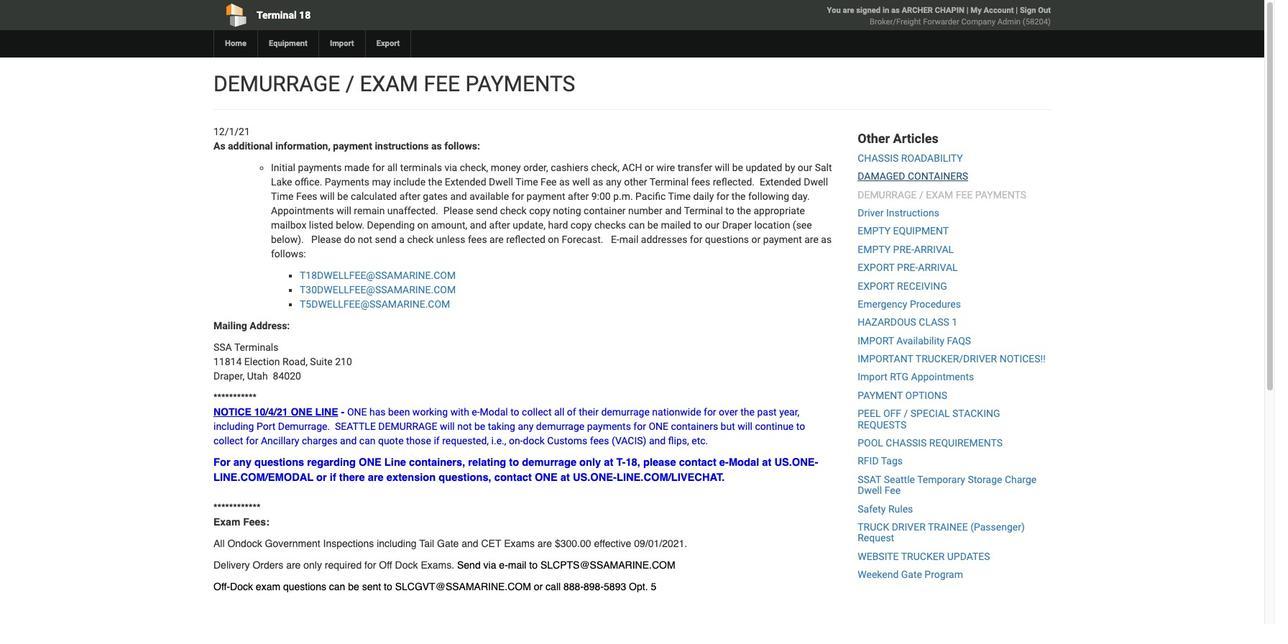 Task type: describe. For each thing, give the bounding box(es) containing it.
terminal 18
[[257, 9, 311, 21]]

as inside 12/1/21 as additional information, payment instructions as follows:
[[431, 140, 442, 152]]

home link
[[214, 30, 257, 58]]

modal inside for any questions regarding one line containers, relating to demurrage only at t-18, please contact e-modal at us.one- line.com/emodal or if there are extension questions, contact one at us.one-line.com/livechat.
[[729, 457, 759, 468]]

questions inside for any questions regarding one line containers, relating to demurrage only at t-18, please contact e-modal at us.one- line.com/emodal or if there are extension questions, contact one at us.one-line.com/livechat.
[[255, 457, 304, 468]]

(passenger)
[[971, 521, 1025, 533]]

container
[[584, 205, 626, 216]]

i.e.,
[[491, 435, 507, 446]]

are down government
[[286, 559, 301, 571]]

admin
[[998, 17, 1021, 27]]

appropriate
[[754, 205, 805, 216]]

2 horizontal spatial payment
[[763, 234, 802, 245]]

18,
[[626, 457, 640, 468]]

0 vertical spatial send
[[476, 205, 498, 216]]

empty equipment link
[[858, 225, 949, 237]]

t5dwellfee@ssamarine.com
[[300, 298, 450, 310]]

exam
[[256, 581, 280, 592]]

all inside one has been working with e-modal to collect all of their demurrage nationwide for over the past year, including port demurrage.  seattle demurrage will not be taking any demurrage payments for one containers but will continue to collect for ancillary charges and can quote those if requested, i.e., on-dock customs fees (vacis) and flips, etc.
[[554, 406, 565, 418]]

to up taking
[[511, 406, 520, 418]]

for down mailed
[[690, 234, 703, 245]]

2 horizontal spatial after
[[568, 191, 589, 202]]

0 vertical spatial gate
[[437, 538, 459, 549]]

terminal inside terminal 18 link
[[257, 9, 297, 21]]

questions,
[[439, 472, 492, 483]]

1 vertical spatial payment
[[527, 191, 566, 202]]

and up mailed
[[665, 205, 682, 216]]

nationwide
[[652, 406, 701, 418]]

2 horizontal spatial at
[[762, 457, 772, 468]]

and left flips,
[[649, 435, 666, 446]]

modal inside one has been working with e-modal to collect all of their demurrage nationwide for over the past year, including port demurrage.  seattle demurrage will not be taking any demurrage payments for one containers but will continue to collect for ancillary charges and can quote those if requested, i.e., on-dock customs fees (vacis) and flips, etc.
[[480, 406, 508, 418]]

stacking
[[953, 408, 1000, 419]]

chapin
[[935, 6, 965, 15]]

with
[[451, 406, 469, 418]]

demurrage inside other articles chassis roadability damaged containers demurrage / exam fee payments driver instructions empty equipment empty pre-arrival export pre-arrival export receiving emergency procedures hazardous class 1 import availability faqs important trucker/driver notices!! import rtg appointments payment options peel off / special stacking requests pool chassis requirements rfid tags ssat seattle temporary storage charge dwell fee safety rules truck driver trainee (passenger) request website trucker updates weekend gate program
[[858, 189, 917, 200]]

for left over
[[704, 406, 717, 418]]

one right the - at the left of page
[[347, 406, 367, 418]]

0 vertical spatial pre-
[[893, 244, 914, 255]]

1 vertical spatial demurrage
[[536, 421, 585, 432]]

0 horizontal spatial only
[[304, 559, 322, 571]]

noting
[[553, 205, 581, 216]]

follows: inside "initial payments made for all terminals via check, money order, cashiers check, ach or wire transfer will be updated by our salt lake office. payments may include the extended dwell time fee as well as any other terminal fees reflected.  extended dwell time fees will be calculated after gates and available for payment after 9:00 p.m. pacific time daily for the following day. appointments will remain unaffected.  please send check copy noting container number and terminal to the appropriate mailbox listed below. depending on amount, and after update, hard copy checks can be mailed to our draper location (see below).   please do not send a check unless fees are reflected on forecast.   e-mail addresses for questions or payment are as follows:"
[[271, 248, 306, 260]]

suite
[[310, 356, 333, 367]]

can inside one has been working with e-modal to collect all of their demurrage nationwide for over the past year, including port demurrage.  seattle demurrage will not be taking any demurrage payments for one containers but will continue to collect for ancillary charges and can quote those if requested, i.e., on-dock customs fees (vacis) and flips, etc.
[[359, 435, 376, 446]]

archer
[[902, 6, 933, 15]]

1 vertical spatial contact
[[494, 472, 532, 483]]

daily
[[693, 191, 714, 202]]

fee inside other articles chassis roadability damaged containers demurrage / exam fee payments driver instructions empty equipment empty pre-arrival export pre-arrival export receiving emergency procedures hazardous class 1 import availability faqs important trucker/driver notices!! import rtg appointments payment options peel off / special stacking requests pool chassis requirements rfid tags ssat seattle temporary storage charge dwell fee safety rules truck driver trainee (passenger) request website trucker updates weekend gate program
[[885, 485, 901, 496]]

export receiving link
[[858, 280, 947, 292]]

2 vertical spatial terminal
[[684, 205, 723, 216]]

0 vertical spatial arrival
[[914, 244, 954, 255]]

seattle
[[335, 421, 376, 432]]

will right but
[[738, 421, 753, 432]]

line
[[315, 406, 338, 418]]

instructions
[[375, 140, 429, 152]]

898-
[[584, 581, 604, 592]]

if inside for any questions regarding one line containers, relating to demurrage only at t-18, please contact e-modal at us.one- line.com/emodal or if there are extension questions, contact one at us.one-line.com/livechat.
[[330, 472, 336, 483]]

to up draper
[[726, 205, 735, 216]]

0 horizontal spatial after
[[399, 191, 421, 202]]

request
[[858, 532, 894, 544]]

1 vertical spatial pre-
[[897, 262, 918, 273]]

hazardous class 1 link
[[858, 317, 958, 328]]

t18dwellfee@ssamarine.com
[[300, 270, 456, 281]]

equipment
[[893, 225, 949, 237]]

0 horizontal spatial fees
[[468, 234, 487, 245]]

1 vertical spatial copy
[[571, 219, 592, 231]]

any inside "initial payments made for all terminals via check, money order, cashiers check, ach or wire transfer will be updated by our salt lake office. payments may include the extended dwell time fee as well as any other terminal fees reflected.  extended dwell time fees will be calculated after gates and available for payment after 9:00 p.m. pacific time daily for the following day. appointments will remain unaffected.  please send check copy noting container number and terminal to the appropriate mailbox listed below. depending on amount, and after update, hard copy checks can be mailed to our draper location (see below).   please do not send a check unless fees are reflected on forecast.   e-mail addresses for questions or payment are as follows:"
[[606, 176, 622, 188]]

appointments inside "initial payments made for all terminals via check, money order, cashiers check, ach or wire transfer will be updated by our salt lake office. payments may include the extended dwell time fee as well as any other terminal fees reflected.  extended dwell time fees will be calculated after gates and available for payment after 9:00 p.m. pacific time daily for the following day. appointments will remain unaffected.  please send check copy noting container number and terminal to the appropriate mailbox listed below. depending on amount, and after update, hard copy checks can be mailed to our draper location (see below).   please do not send a check unless fees are reflected on forecast.   e-mail addresses for questions or payment are as follows:"
[[271, 205, 334, 216]]

1 vertical spatial send
[[375, 234, 397, 245]]

0 horizontal spatial dwell
[[489, 176, 513, 188]]

flips,
[[668, 435, 689, 446]]

2 vertical spatial e-
[[499, 559, 508, 571]]

0 vertical spatial our
[[798, 162, 813, 173]]

0 vertical spatial fees
[[691, 176, 711, 188]]

2 check, from the left
[[591, 162, 620, 173]]

9:00
[[591, 191, 611, 202]]

one up the there
[[359, 457, 382, 468]]

terminals
[[400, 162, 442, 173]]

or inside for any questions regarding one line containers, relating to demurrage only at t-18, please contact e-modal at us.one- line.com/emodal or if there are extension questions, contact one at us.one-line.com/livechat.
[[316, 472, 327, 483]]

1 check, from the left
[[460, 162, 488, 173]]

************
[[214, 502, 261, 513]]

are right exams
[[538, 538, 552, 549]]

appointments inside other articles chassis roadability damaged containers demurrage / exam fee payments driver instructions empty equipment empty pre-arrival export pre-arrival export receiving emergency procedures hazardous class 1 import availability faqs important trucker/driver notices!! import rtg appointments payment options peel off / special stacking requests pool chassis requirements rfid tags ssat seattle temporary storage charge dwell fee safety rules truck driver trainee (passenger) request website trucker updates weekend gate program
[[911, 371, 974, 383]]

be down number
[[648, 219, 659, 231]]

0 horizontal spatial dock
[[230, 581, 253, 592]]

2 horizontal spatial /
[[919, 189, 924, 200]]

0 vertical spatial payments
[[466, 71, 575, 96]]

available
[[470, 191, 509, 202]]

2 vertical spatial questions
[[283, 581, 326, 592]]

888-
[[564, 581, 584, 592]]

will down with
[[440, 421, 455, 432]]

for down "port"
[[246, 435, 258, 446]]

11814
[[214, 356, 242, 367]]

exams.
[[421, 559, 454, 571]]

containers,
[[409, 457, 465, 468]]

e- inside one has been working with e-modal to collect all of their demurrage nationwide for over the past year, including port demurrage.  seattle demurrage will not be taking any demurrage payments for one containers but will continue to collect for ancillary charges and can quote those if requested, i.e., on-dock customs fees (vacis) and flips, etc.
[[472, 406, 480, 418]]

rfid
[[858, 455, 879, 467]]

ondock
[[228, 538, 262, 549]]

and left 'cet'
[[462, 538, 479, 549]]

1 vertical spatial terminal
[[650, 176, 689, 188]]

to down year,
[[796, 421, 805, 432]]

follows: inside 12/1/21 as additional information, payment instructions as follows:
[[444, 140, 480, 152]]

information,
[[275, 140, 331, 152]]

and up the please
[[450, 191, 467, 202]]

payment
[[858, 390, 903, 401]]

2 horizontal spatial time
[[668, 191, 691, 202]]

fee inside "initial payments made for all terminals via check, money order, cashiers check, ach or wire transfer will be updated by our salt lake office. payments may include the extended dwell time fee as well as any other terminal fees reflected.  extended dwell time fees will be calculated after gates and available for payment after 9:00 p.m. pacific time daily for the following day. appointments will remain unaffected.  please send check copy noting container number and terminal to the appropriate mailbox listed below. depending on amount, and after update, hard copy checks can be mailed to our draper location (see below).   please do not send a check unless fees are reflected on forecast.   e-mail addresses for questions or payment are as follows:"
[[541, 176, 557, 188]]

for up the (vacis) at bottom
[[634, 421, 646, 432]]

ssa
[[214, 342, 232, 353]]

1 horizontal spatial after
[[489, 219, 510, 231]]

0 horizontal spatial mail
[[508, 559, 527, 571]]

and down the please
[[470, 219, 487, 231]]

payments inside other articles chassis roadability damaged containers demurrage / exam fee payments driver instructions empty equipment empty pre-arrival export pre-arrival export receiving emergency procedures hazardous class 1 import availability faqs important trucker/driver notices!! import rtg appointments payment options peel off / special stacking requests pool chassis requirements rfid tags ssat seattle temporary storage charge dwell fee safety rules truck driver trainee (passenger) request website trucker updates weekend gate program
[[976, 189, 1027, 200]]

not inside "initial payments made for all terminals via check, money order, cashiers check, ach or wire transfer will be updated by our salt lake office. payments may include the extended dwell time fee as well as any other terminal fees reflected.  extended dwell time fees will be calculated after gates and available for payment after 9:00 p.m. pacific time daily for the following day. appointments will remain unaffected.  please send check copy noting container number and terminal to the appropriate mailbox listed below. depending on amount, and after update, hard copy checks can be mailed to our draper location (see below).   please do not send a check unless fees are reflected on forecast.   e-mail addresses for questions or payment are as follows:"
[[358, 234, 373, 245]]

(58204)
[[1023, 17, 1051, 27]]

demurrage inside for any questions regarding one line containers, relating to demurrage only at t-18, please contact e-modal at us.one- line.com/emodal or if there are extension questions, contact one at us.one-line.com/livechat.
[[522, 457, 577, 468]]

tags
[[881, 455, 903, 467]]

draper
[[722, 219, 752, 231]]

0 horizontal spatial import
[[330, 39, 354, 48]]

required
[[325, 559, 362, 571]]

payments inside one has been working with e-modal to collect all of their demurrage nationwide for over the past year, including port demurrage.  seattle demurrage will not be taking any demurrage payments for one containers but will continue to collect for ancillary charges and can quote those if requested, i.e., on-dock customs fees (vacis) and flips, etc.
[[587, 421, 631, 432]]

t-
[[616, 457, 626, 468]]

0 horizontal spatial at
[[561, 472, 570, 483]]

will down 'office. payments'
[[320, 191, 335, 202]]

exams
[[504, 538, 535, 549]]

0 horizontal spatial exam
[[360, 71, 418, 96]]

of
[[567, 406, 576, 418]]

be left updated
[[732, 162, 743, 173]]

and down seattle
[[340, 435, 357, 446]]

ancillary
[[261, 435, 299, 446]]

1 horizontal spatial time
[[516, 176, 538, 188]]

but
[[721, 421, 735, 432]]

1 vertical spatial including
[[377, 538, 417, 549]]

unless
[[436, 234, 465, 245]]

1 vertical spatial via
[[484, 559, 496, 571]]

including inside one has been working with e-modal to collect all of their demurrage nationwide for over the past year, including port demurrage.  seattle demurrage will not be taking any demurrage payments for one containers but will continue to collect for ancillary charges and can quote those if requested, i.e., on-dock customs fees (vacis) and flips, etc.
[[214, 421, 254, 432]]

do
[[344, 234, 355, 245]]

delivery
[[214, 559, 250, 571]]

2 vertical spatial /
[[904, 408, 908, 419]]

2 export from the top
[[858, 280, 895, 292]]

0 horizontal spatial our
[[705, 219, 720, 231]]

in
[[883, 6, 889, 15]]

options
[[906, 390, 948, 401]]

0 vertical spatial fee
[[424, 71, 460, 96]]

0 vertical spatial check
[[500, 205, 527, 216]]

important
[[858, 353, 914, 365]]

via inside "initial payments made for all terminals via check, money order, cashiers check, ach or wire transfer will be updated by our salt lake office. payments may include the extended dwell time fee as well as any other terminal fees reflected.  extended dwell time fees will be calculated after gates and available for payment after 9:00 p.m. pacific time daily for the following day. appointments will remain unaffected.  please send check copy noting container number and terminal to the appropriate mailbox listed below. depending on amount, and after update, hard copy checks can be mailed to our draper location (see below).   please do not send a check unless fees are reflected on forecast.   e-mail addresses for questions or payment are as follows:"
[[445, 162, 457, 173]]

questions inside "initial payments made for all terminals via check, money order, cashiers check, ach or wire transfer will be updated by our salt lake office. payments may include the extended dwell time fee as well as any other terminal fees reflected.  extended dwell time fees will be calculated after gates and available for payment after 9:00 p.m. pacific time daily for the following day. appointments will remain unaffected.  please send check copy noting container number and terminal to the appropriate mailbox listed below. depending on amount, and after update, hard copy checks can be mailed to our draper location (see below).   please do not send a check unless fees are reflected on forecast.   e-mail addresses for questions or payment are as follows:"
[[705, 234, 749, 245]]

will right the transfer
[[715, 162, 730, 173]]

exam
[[214, 516, 240, 528]]

t5dwellfee@ssamarine.com link
[[300, 298, 450, 310]]

0 vertical spatial demurrage
[[214, 71, 340, 96]]

will up below.
[[337, 205, 351, 216]]

website
[[858, 551, 899, 562]]

1 horizontal spatial dwell
[[804, 176, 828, 188]]

mail inside "initial payments made for all terminals via check, money order, cashiers check, ach or wire transfer will be updated by our salt lake office. payments may include the extended dwell time fee as well as any other terminal fees reflected.  extended dwell time fees will be calculated after gates and available for payment after 9:00 p.m. pacific time daily for the following day. appointments will remain unaffected.  please send check copy noting container number and terminal to the appropriate mailbox listed below. depending on amount, and after update, hard copy checks can be mailed to our draper location (see below).   please do not send a check unless fees are reflected on forecast.   e-mail addresses for questions or payment are as follows:"
[[620, 234, 639, 245]]

2 | from the left
[[1016, 6, 1018, 15]]

terminal 18 link
[[214, 0, 550, 30]]

orders
[[253, 559, 283, 571]]

damaged containers link
[[858, 171, 969, 182]]

by
[[785, 162, 795, 173]]

out
[[1038, 6, 1051, 15]]

you
[[827, 6, 841, 15]]

0 vertical spatial collect
[[522, 406, 552, 418]]

2 vertical spatial can
[[329, 581, 345, 592]]

road,
[[283, 356, 308, 367]]

trucker/driver
[[916, 353, 997, 365]]

class
[[919, 317, 950, 328]]

for right daily
[[717, 191, 729, 202]]

10/4/21
[[254, 406, 288, 418]]

rules
[[889, 503, 913, 514]]

addresses
[[641, 234, 688, 245]]

1 vertical spatial chassis
[[886, 437, 927, 449]]

working
[[413, 406, 448, 418]]

are inside you are signed in as archer chapin | my account | sign out broker/freight forwarder company admin (58204)
[[843, 6, 855, 15]]

0 vertical spatial on
[[417, 219, 429, 231]]

off-dock exam questions can be sent to slcgvt@ssamarine.com or call 888-898-5893 opt. 5
[[214, 581, 657, 592]]

1 vertical spatial collect
[[214, 435, 243, 446]]

t30dwellfee@ssamarine.com
[[300, 284, 456, 295]]

calculated
[[351, 191, 397, 202]]

delivery orders are only required for off dock exams. send via e-mail to slcpts@ssamarine.com
[[214, 559, 676, 571]]

import inside other articles chassis roadability damaged containers demurrage / exam fee payments driver instructions empty equipment empty pre-arrival export pre-arrival export receiving emergency procedures hazardous class 1 import availability faqs important trucker/driver notices!! import rtg appointments payment options peel off / special stacking requests pool chassis requirements rfid tags ssat seattle temporary storage charge dwell fee safety rules truck driver trainee (passenger) request website trucker updates weekend gate program
[[858, 371, 888, 383]]

to right sent
[[384, 581, 392, 592]]

0 vertical spatial chassis
[[858, 152, 899, 164]]

other
[[624, 176, 647, 188]]

relating
[[468, 457, 506, 468]]

for left off
[[365, 559, 376, 571]]

update,
[[513, 219, 546, 231]]



Task type: locate. For each thing, give the bounding box(es) containing it.
after
[[399, 191, 421, 202], [568, 191, 589, 202], [489, 219, 510, 231]]

payment inside 12/1/21 as additional information, payment instructions as follows:
[[333, 140, 372, 152]]

1 horizontal spatial check
[[500, 205, 527, 216]]

p.m.
[[613, 191, 633, 202]]

a
[[399, 234, 405, 245]]

2 horizontal spatial fees
[[691, 176, 711, 188]]

my account link
[[971, 6, 1014, 15]]

notices!!
[[1000, 353, 1046, 365]]

or down location at top right
[[752, 234, 761, 245]]

1 | from the left
[[967, 6, 969, 15]]

/ down damaged containers 'link'
[[919, 189, 924, 200]]

updated
[[746, 162, 783, 173]]

0 vertical spatial exam
[[360, 71, 418, 96]]

after down 'include'
[[399, 191, 421, 202]]

containers
[[908, 171, 969, 182]]

my
[[971, 6, 982, 15]]

1 vertical spatial empty
[[858, 244, 891, 255]]

0 horizontal spatial can
[[329, 581, 345, 592]]

contact down etc.
[[679, 457, 717, 468]]

empty
[[858, 225, 891, 237], [858, 244, 891, 255]]

demurrage inside one has been working with e-modal to collect all of their demurrage nationwide for over the past year, including port demurrage.  seattle demurrage will not be taking any demurrage payments for one containers but will continue to collect for ancillary charges and can quote those if requested, i.e., on-dock customs fees (vacis) and flips, etc.
[[378, 421, 438, 432]]

customs
[[547, 435, 588, 446]]

1 horizontal spatial modal
[[729, 457, 759, 468]]

payment down location at top right
[[763, 234, 802, 245]]

0 horizontal spatial us.one-
[[573, 472, 617, 483]]

not up the requested,
[[457, 421, 472, 432]]

demurrage down equipment link
[[214, 71, 340, 96]]

0 vertical spatial export
[[858, 262, 895, 273]]

payment up made at left top
[[333, 140, 372, 152]]

0 horizontal spatial fee
[[541, 176, 557, 188]]

chassis up damaged
[[858, 152, 899, 164]]

lake
[[271, 176, 292, 188]]

sign
[[1020, 6, 1036, 15]]

weekend
[[858, 569, 899, 580]]

mailbox
[[271, 219, 307, 231]]

be inside one has been working with e-modal to collect all of their demurrage nationwide for over the past year, including port demurrage.  seattle demurrage will not be taking any demurrage payments for one containers but will continue to collect for ancillary charges and can quote those if requested, i.e., on-dock customs fees (vacis) and flips, etc.
[[474, 421, 485, 432]]

time down lake
[[271, 191, 294, 202]]

chassis up tags
[[886, 437, 927, 449]]

0 vertical spatial dock
[[395, 559, 418, 571]]

1 extended from the left
[[445, 176, 486, 188]]

extended
[[445, 176, 486, 188], [760, 176, 801, 188]]

1 vertical spatial export
[[858, 280, 895, 292]]

0 vertical spatial can
[[629, 219, 645, 231]]

to down on-
[[509, 457, 519, 468]]

any right for
[[233, 457, 252, 468]]

call
[[546, 581, 561, 592]]

or left wire
[[645, 162, 654, 173]]

0 vertical spatial copy
[[529, 205, 551, 216]]

to down exams
[[529, 559, 538, 571]]

1 vertical spatial on
[[548, 234, 559, 245]]

for right the available
[[512, 191, 524, 202]]

fee inside other articles chassis roadability damaged containers demurrage / exam fee payments driver instructions empty equipment empty pre-arrival export pre-arrival export receiving emergency procedures hazardous class 1 import availability faqs important trucker/driver notices!! import rtg appointments payment options peel off / special stacking requests pool chassis requirements rfid tags ssat seattle temporary storage charge dwell fee safety rules truck driver trainee (passenger) request website trucker updates weekend gate program
[[956, 189, 973, 200]]

import left "export" link
[[330, 39, 354, 48]]

demurrage
[[601, 406, 650, 418], [536, 421, 585, 432], [522, 457, 577, 468]]

can down required
[[329, 581, 345, 592]]

************ exam fees:
[[214, 502, 269, 528]]

appointments
[[271, 205, 334, 216], [911, 371, 974, 383]]

1 vertical spatial payments
[[976, 189, 1027, 200]]

1 vertical spatial fees
[[468, 234, 487, 245]]

1 horizontal spatial follows:
[[444, 140, 480, 152]]

0 horizontal spatial |
[[967, 6, 969, 15]]

0 horizontal spatial collect
[[214, 435, 243, 446]]

1 vertical spatial dock
[[230, 581, 253, 592]]

1 vertical spatial arrival
[[918, 262, 958, 273]]

chassis
[[858, 152, 899, 164], [886, 437, 927, 449]]

opt.
[[629, 581, 648, 592]]

collect up for
[[214, 435, 243, 446]]

1 horizontal spatial on
[[548, 234, 559, 245]]

1 horizontal spatial copy
[[571, 219, 592, 231]]

0 horizontal spatial contact
[[494, 472, 532, 483]]

0 vertical spatial only
[[580, 457, 601, 468]]

any up dock
[[518, 421, 534, 432]]

gate inside other articles chassis roadability damaged containers demurrage / exam fee payments driver instructions empty equipment empty pre-arrival export pre-arrival export receiving emergency procedures hazardous class 1 import availability faqs important trucker/driver notices!! import rtg appointments payment options peel off / special stacking requests pool chassis requirements rfid tags ssat seattle temporary storage charge dwell fee safety rules truck driver trainee (passenger) request website trucker updates weekend gate program
[[901, 569, 922, 580]]

peel off / special stacking requests link
[[858, 408, 1000, 430]]

2 empty from the top
[[858, 244, 891, 255]]

e- inside for any questions regarding one line containers, relating to demurrage only at t-18, please contact e-modal at us.one- line.com/emodal or if there are extension questions, contact one at us.one-line.com/livechat.
[[720, 457, 729, 468]]

0 vertical spatial /
[[346, 71, 354, 96]]

terminal down daily
[[684, 205, 723, 216]]

0 vertical spatial questions
[[705, 234, 749, 245]]

arrival down equipment
[[914, 244, 954, 255]]

1 horizontal spatial /
[[904, 408, 908, 419]]

ssat seattle temporary storage charge dwell fee link
[[858, 474, 1037, 496]]

off
[[379, 559, 392, 571]]

dock
[[395, 559, 418, 571], [230, 581, 253, 592]]

t18dwellfee@ssamarine.com link
[[300, 270, 456, 281]]

other articles chassis roadability damaged containers demurrage / exam fee payments driver instructions empty equipment empty pre-arrival export pre-arrival export receiving emergency procedures hazardous class 1 import availability faqs important trucker/driver notices!! import rtg appointments payment options peel off / special stacking requests pool chassis requirements rfid tags ssat seattle temporary storage charge dwell fee safety rules truck driver trainee (passenger) request website trucker updates weekend gate program
[[858, 131, 1046, 580]]

0 vertical spatial terminal
[[257, 9, 297, 21]]

0 vertical spatial contact
[[679, 457, 717, 468]]

over
[[719, 406, 738, 418]]

e- down but
[[720, 457, 729, 468]]

driver instructions link
[[858, 207, 940, 219]]

via right "terminals"
[[445, 162, 457, 173]]

2 horizontal spatial any
[[606, 176, 622, 188]]

empty down driver
[[858, 225, 891, 237]]

1 horizontal spatial us.one-
[[775, 457, 819, 468]]

please
[[643, 457, 676, 468]]

only
[[580, 457, 601, 468], [304, 559, 322, 571]]

company
[[962, 17, 996, 27]]

fees inside one has been working with e-modal to collect all of their demurrage nationwide for over the past year, including port demurrage.  seattle demurrage will not be taking any demurrage payments for one containers but will continue to collect for ancillary charges and can quote those if requested, i.e., on-dock customs fees (vacis) and flips, etc.
[[590, 435, 609, 446]]

18
[[299, 9, 311, 21]]

only inside for any questions regarding one line containers, relating to demurrage only at t-18, please contact e-modal at us.one- line.com/emodal or if there are extension questions, contact one at us.one-line.com/livechat.
[[580, 457, 601, 468]]

program
[[925, 569, 963, 580]]

at left t-
[[604, 457, 614, 468]]

one down nationwide on the right
[[649, 421, 669, 432]]

fee up safety rules link on the right bottom of the page
[[885, 485, 901, 496]]

1 vertical spatial appointments
[[911, 371, 974, 383]]

gate down trucker
[[901, 569, 922, 580]]

the inside one has been working with e-modal to collect all of their demurrage nationwide for over the past year, including port demurrage.  seattle demurrage will not be taking any demurrage payments for one containers but will continue to collect for ancillary charges and can quote those if requested, i.e., on-dock customs fees (vacis) and flips, etc.
[[741, 406, 755, 418]]

1 horizontal spatial e-
[[499, 559, 508, 571]]

0 vertical spatial follows:
[[444, 140, 480, 152]]

fees right unless at the left of the page
[[468, 234, 487, 245]]

rtg
[[890, 371, 909, 383]]

check, left ach at the top of the page
[[591, 162, 620, 173]]

1 horizontal spatial if
[[434, 435, 440, 446]]

to inside for any questions regarding one line containers, relating to demurrage only at t-18, please contact e-modal at us.one- line.com/emodal or if there are extension questions, contact one at us.one-line.com/livechat.
[[509, 457, 519, 468]]

us.one- down continue
[[775, 457, 819, 468]]

if inside one has been working with e-modal to collect all of their demurrage nationwide for over the past year, including port demurrage.  seattle demurrage will not be taking any demurrage payments for one containers but will continue to collect for ancillary charges and can quote those if requested, i.e., on-dock customs fees (vacis) and flips, etc.
[[434, 435, 440, 446]]

all ondock government inspections including tail gate and cet exams are $300.00 effective 09/01/2021.
[[214, 538, 687, 549]]

any inside one has been working with e-modal to collect all of their demurrage nationwide for over the past year, including port demurrage.  seattle demurrage will not be taking any demurrage payments for one containers but will continue to collect for ancillary charges and can quote those if requested, i.e., on-dock customs fees (vacis) and flips, etc.
[[518, 421, 534, 432]]

send down "depending"
[[375, 234, 397, 245]]

12/1/21 as additional information, payment instructions as follows:
[[214, 126, 480, 152]]

follows: down the mailbox at the left of the page
[[271, 248, 306, 260]]

1 vertical spatial not
[[457, 421, 472, 432]]

1 horizontal spatial any
[[518, 421, 534, 432]]

0 horizontal spatial demurrage
[[214, 71, 340, 96]]

weekend gate program link
[[858, 569, 963, 580]]

questions down draper
[[705, 234, 749, 245]]

e- down 'cet'
[[499, 559, 508, 571]]

important trucker/driver notices!! link
[[858, 353, 1046, 365]]

sent
[[362, 581, 381, 592]]

1 horizontal spatial dock
[[395, 559, 418, 571]]

are inside for any questions regarding one line containers, relating to demurrage only at t-18, please contact e-modal at us.one- line.com/emodal or if there are extension questions, contact one at us.one-line.com/livechat.
[[368, 472, 384, 483]]

fees up daily
[[691, 176, 711, 188]]

one inside "*********** notice 10/4/21 one line -"
[[291, 406, 313, 418]]

0 vertical spatial including
[[214, 421, 254, 432]]

can down number
[[629, 219, 645, 231]]

*********** notice 10/4/21 one line -
[[214, 392, 347, 418]]

2 vertical spatial any
[[233, 457, 252, 468]]

(see
[[793, 219, 812, 231]]

emergency procedures link
[[858, 298, 961, 310]]

09/01/2021.
[[634, 538, 687, 549]]

charge
[[1005, 474, 1037, 485]]

demurrage down damaged
[[858, 189, 917, 200]]

exam down "export" link
[[360, 71, 418, 96]]

1 vertical spatial questions
[[255, 457, 304, 468]]

check right a
[[407, 234, 434, 245]]

can inside "initial payments made for all terminals via check, money order, cashiers check, ach or wire transfer will be updated by our salt lake office. payments may include the extended dwell time fee as well as any other terminal fees reflected.  extended dwell time fees will be calculated after gates and available for payment after 9:00 p.m. pacific time daily for the following day. appointments will remain unaffected.  please send check copy noting container number and terminal to the appropriate mailbox listed below. depending on amount, and after update, hard copy checks can be mailed to our draper location (see below).   please do not send a check unless fees are reflected on forecast.   e-mail addresses for questions or payment are as follows:"
[[629, 219, 645, 231]]

past
[[757, 406, 777, 418]]

copy down noting
[[571, 219, 592, 231]]

fee down order,
[[541, 176, 557, 188]]

money
[[491, 162, 521, 173]]

dwell down salt
[[804, 176, 828, 188]]

copy up the update,
[[529, 205, 551, 216]]

pool
[[858, 437, 883, 449]]

are left reflected
[[490, 234, 504, 245]]

one left line
[[291, 406, 313, 418]]

us.one- down t-
[[573, 472, 617, 483]]

time
[[516, 176, 538, 188], [271, 191, 294, 202], [668, 191, 691, 202]]

updates
[[947, 551, 990, 562]]

checks
[[595, 219, 626, 231]]

contact down relating
[[494, 472, 532, 483]]

initial payments made for all terminals via check, money order, cashiers check, ach or wire transfer will be updated by our salt lake office. payments may include the extended dwell time fee as well as any other terminal fees reflected.  extended dwell time fees will be calculated after gates and available for payment after 9:00 p.m. pacific time daily for the following day. appointments will remain unaffected.  please send check copy noting container number and terminal to the appropriate mailbox listed below. depending on amount, and after update, hard copy checks can be mailed to our draper location (see below).   please do not send a check unless fees are reflected on forecast.   e-mail addresses for questions or payment are as follows:
[[271, 162, 832, 260]]

0 horizontal spatial send
[[375, 234, 397, 245]]

0 vertical spatial not
[[358, 234, 373, 245]]

if right those
[[434, 435, 440, 446]]

2 horizontal spatial can
[[629, 219, 645, 231]]

1 vertical spatial check
[[407, 234, 434, 245]]

time down order,
[[516, 176, 538, 188]]

faqs
[[947, 335, 971, 346]]

export pre-arrival link
[[858, 262, 958, 273]]

on down hard
[[548, 234, 559, 245]]

12/1/21
[[214, 126, 250, 137]]

payments up the (vacis) at bottom
[[587, 421, 631, 432]]

wire
[[657, 162, 675, 173]]

0 horizontal spatial if
[[330, 472, 336, 483]]

our left draper
[[705, 219, 720, 231]]

all
[[387, 162, 398, 173], [554, 406, 565, 418]]

0 vertical spatial demurrage
[[601, 406, 650, 418]]

1 horizontal spatial collect
[[522, 406, 552, 418]]

questions right "exam" at left
[[283, 581, 326, 592]]

to right mailed
[[694, 219, 703, 231]]

0 vertical spatial fee
[[541, 176, 557, 188]]

import link
[[318, 30, 365, 58]]

demurrage up the customs
[[536, 421, 585, 432]]

empty down empty equipment link
[[858, 244, 891, 255]]

1 horizontal spatial exam
[[926, 189, 954, 200]]

1 horizontal spatial only
[[580, 457, 601, 468]]

export
[[858, 262, 895, 273], [858, 280, 895, 292]]

dwell inside other articles chassis roadability damaged containers demurrage / exam fee payments driver instructions empty equipment empty pre-arrival export pre-arrival export receiving emergency procedures hazardous class 1 import availability faqs important trucker/driver notices!! import rtg appointments payment options peel off / special stacking requests pool chassis requirements rfid tags ssat seattle temporary storage charge dwell fee safety rules truck driver trainee (passenger) request website trucker updates weekend gate program
[[858, 485, 882, 496]]

/ right off
[[904, 408, 908, 419]]

0 horizontal spatial copy
[[529, 205, 551, 216]]

payments up 'office. payments'
[[298, 162, 342, 173]]

modal up taking
[[480, 406, 508, 418]]

1 vertical spatial exam
[[926, 189, 954, 200]]

1 vertical spatial demurrage
[[858, 189, 917, 200]]

day.
[[792, 191, 810, 202]]

our right by
[[798, 162, 813, 173]]

signed
[[857, 6, 881, 15]]

1 vertical spatial fee
[[956, 189, 973, 200]]

be down 'office. payments'
[[337, 191, 348, 202]]

0 vertical spatial mail
[[620, 234, 639, 245]]

0 horizontal spatial time
[[271, 191, 294, 202]]

1 horizontal spatial including
[[377, 538, 417, 549]]

fees:
[[243, 516, 269, 528]]

0 horizontal spatial gate
[[437, 538, 459, 549]]

1 vertical spatial fee
[[885, 485, 901, 496]]

export up export receiving 'link'
[[858, 262, 895, 273]]

import availability faqs link
[[858, 335, 971, 346]]

one down dock
[[535, 472, 558, 483]]

election
[[244, 356, 280, 367]]

be left sent
[[348, 581, 359, 592]]

via
[[445, 162, 457, 173], [484, 559, 496, 571]]

1 horizontal spatial fees
[[590, 435, 609, 446]]

payments inside "initial payments made for all terminals via check, money order, cashiers check, ach or wire transfer will be updated by our salt lake office. payments may include the extended dwell time fee as well as any other terminal fees reflected.  extended dwell time fees will be calculated after gates and available for payment after 9:00 p.m. pacific time daily for the following day. appointments will remain unaffected.  please send check copy noting container number and terminal to the appropriate mailbox listed below. depending on amount, and after update, hard copy checks can be mailed to our draper location (see below).   please do not send a check unless fees are reflected on forecast.   e-mail addresses for questions or payment are as follows:"
[[298, 162, 342, 173]]

effective
[[594, 538, 631, 549]]

export link
[[365, 30, 411, 58]]

1 empty from the top
[[858, 225, 891, 237]]

0 vertical spatial us.one-
[[775, 457, 819, 468]]

as inside you are signed in as archer chapin | my account | sign out broker/freight forwarder company admin (58204)
[[891, 6, 900, 15]]

demurrage down dock
[[522, 457, 577, 468]]

not right do
[[358, 234, 373, 245]]

payment
[[333, 140, 372, 152], [527, 191, 566, 202], [763, 234, 802, 245]]

if down regarding
[[330, 472, 336, 483]]

additional
[[228, 140, 273, 152]]

0 horizontal spatial any
[[233, 457, 252, 468]]

0 horizontal spatial appointments
[[271, 205, 334, 216]]

those
[[406, 435, 431, 446]]

exam inside other articles chassis roadability damaged containers demurrage / exam fee payments driver instructions empty equipment empty pre-arrival export pre-arrival export receiving emergency procedures hazardous class 1 import availability faqs important trucker/driver notices!! import rtg appointments payment options peel off / special stacking requests pool chassis requirements rfid tags ssat seattle temporary storage charge dwell fee safety rules truck driver trainee (passenger) request website trucker updates weekend gate program
[[926, 189, 954, 200]]

for
[[214, 457, 231, 468]]

1 horizontal spatial extended
[[760, 176, 801, 188]]

0 horizontal spatial fee
[[424, 71, 460, 96]]

pool chassis requirements link
[[858, 437, 1003, 449]]

mail down checks
[[620, 234, 639, 245]]

0 horizontal spatial extended
[[445, 176, 486, 188]]

0 horizontal spatial check
[[407, 234, 434, 245]]

including up off
[[377, 538, 417, 549]]

modal down but
[[729, 457, 759, 468]]

are down (see on the top of the page
[[805, 234, 819, 245]]

e- right with
[[472, 406, 480, 418]]

dwell up safety
[[858, 485, 882, 496]]

driver
[[892, 521, 926, 533]]

2 vertical spatial payment
[[763, 234, 802, 245]]

follows: up gates
[[444, 140, 480, 152]]

all left of
[[554, 406, 565, 418]]

1 horizontal spatial at
[[604, 457, 614, 468]]

all inside "initial payments made for all terminals via check, money order, cashiers check, ach or wire transfer will be updated by our salt lake office. payments may include the extended dwell time fee as well as any other terminal fees reflected.  extended dwell time fees will be calculated after gates and available for payment after 9:00 p.m. pacific time daily for the following day. appointments will remain unaffected.  please send check copy noting container number and terminal to the appropriate mailbox listed below. depending on amount, and after update, hard copy checks can be mailed to our draper location (see below).   please do not send a check unless fees are reflected on forecast.   e-mail addresses for questions or payment are as follows:"
[[387, 162, 398, 173]]

any inside for any questions regarding one line containers, relating to demurrage only at t-18, please contact e-modal at us.one- line.com/emodal or if there are extension questions, contact one at us.one-line.com/livechat.
[[233, 457, 252, 468]]

initial
[[271, 162, 295, 173]]

1 horizontal spatial import
[[858, 371, 888, 383]]

or left call on the bottom
[[534, 581, 543, 592]]

slcgvt@ssamarine.com
[[395, 581, 531, 592]]

payments
[[466, 71, 575, 96], [976, 189, 1027, 200]]

chassis roadability link
[[858, 152, 963, 164]]

driver
[[858, 207, 884, 219]]

0 horizontal spatial check,
[[460, 162, 488, 173]]

etc.
[[692, 435, 708, 446]]

1 horizontal spatial payments
[[976, 189, 1027, 200]]

0 vertical spatial if
[[434, 435, 440, 446]]

ssat
[[858, 474, 882, 485]]

1 export from the top
[[858, 262, 895, 273]]

temporary
[[917, 474, 965, 485]]

arrival up receiving
[[918, 262, 958, 273]]

has
[[370, 406, 386, 418]]

or down regarding
[[316, 472, 327, 483]]

on left amount,
[[417, 219, 429, 231]]

demurrage down been
[[378, 421, 438, 432]]

2 extended from the left
[[760, 176, 801, 188]]

(vacis)
[[612, 435, 647, 446]]

availability
[[897, 335, 945, 346]]

not inside one has been working with e-modal to collect all of their demurrage nationwide for over the past year, including port demurrage.  seattle demurrage will not be taking any demurrage payments for one containers but will continue to collect for ancillary charges and can quote those if requested, i.e., on-dock customs fees (vacis) and flips, etc.
[[457, 421, 472, 432]]

for up may
[[372, 162, 385, 173]]

1 horizontal spatial can
[[359, 435, 376, 446]]

mail down exams
[[508, 559, 527, 571]]

1 vertical spatial /
[[919, 189, 924, 200]]

questions down ancillary
[[255, 457, 304, 468]]

0 vertical spatial empty
[[858, 225, 891, 237]]



Task type: vqa. For each thing, say whether or not it's contained in the screenshot.
Out link
no



